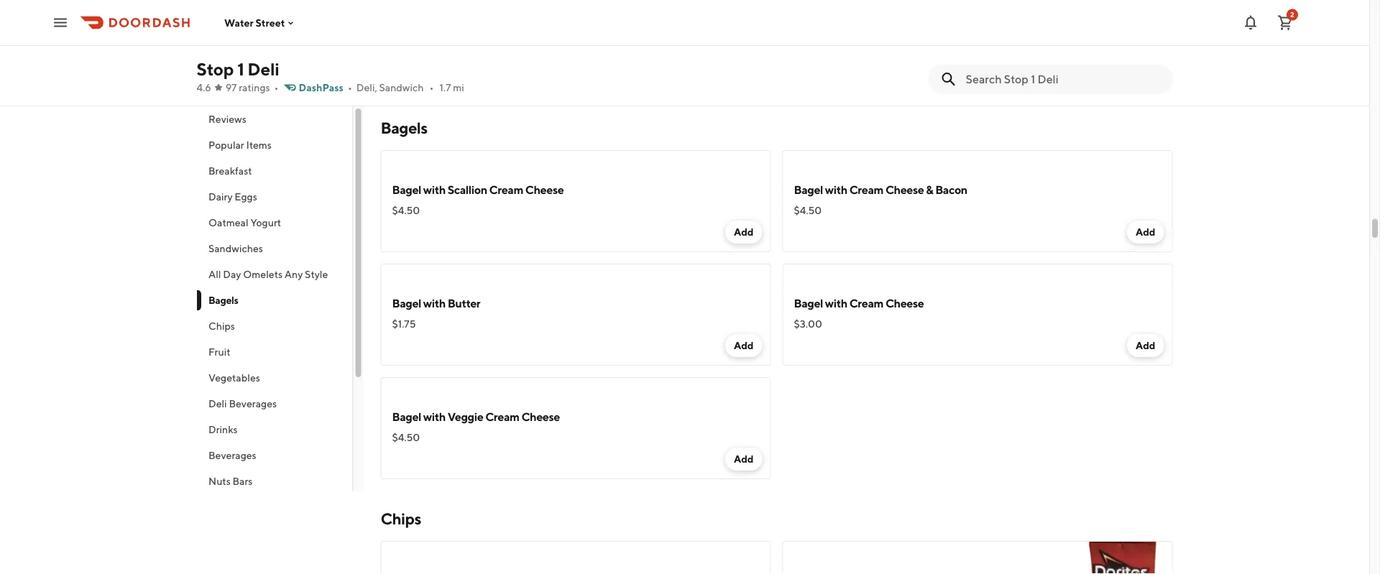 Task type: vqa. For each thing, say whether or not it's contained in the screenshot.
Street
yes



Task type: locate. For each thing, give the bounding box(es) containing it.
cheese
[[525, 183, 564, 197], [886, 183, 924, 197], [886, 297, 924, 310], [521, 410, 560, 424]]

1 vertical spatial deli
[[208, 398, 227, 410]]

0 vertical spatial beverages
[[229, 398, 277, 410]]

Item Search search field
[[966, 71, 1161, 87]]

sandwiches
[[208, 243, 263, 254]]

day
[[223, 269, 241, 280]]

0 horizontal spatial bagels
[[208, 294, 238, 306]]

$3.00
[[794, 318, 822, 330]]

bagel for bagel with cream cheese
[[794, 297, 823, 310]]

1 horizontal spatial chips
[[381, 510, 421, 528]]

0 horizontal spatial chips
[[208, 320, 235, 332]]

$1.75
[[392, 318, 416, 330]]

fruit
[[208, 346, 230, 358]]

beverages down vegetables
[[229, 398, 277, 410]]

1 horizontal spatial •
[[348, 82, 352, 93]]

dashpass •
[[299, 82, 352, 93]]

chips
[[208, 320, 235, 332], [381, 510, 421, 528]]

cream
[[489, 183, 523, 197], [850, 183, 884, 197], [850, 297, 884, 310], [485, 410, 519, 424]]

add for bagel with veggie cream cheese
[[734, 453, 754, 465]]

open menu image
[[52, 14, 69, 31]]

stop
[[197, 59, 234, 79]]

bacon
[[935, 183, 968, 197]]

0 vertical spatial bagels
[[381, 119, 427, 137]]

vegetables
[[208, 372, 260, 384]]

bagel with cream cheese & bacon
[[794, 183, 968, 197]]

&
[[926, 183, 933, 197]]

drinks button
[[197, 417, 353, 443]]

doritos image
[[1071, 541, 1173, 574]]

1 vertical spatial chips
[[381, 510, 421, 528]]

add button for bagel with cream cheese & bacon
[[1127, 221, 1164, 244]]

notification bell image
[[1242, 14, 1260, 31]]

2 • from the left
[[348, 82, 352, 93]]

bagels down 'all'
[[208, 294, 238, 306]]

• right ratings
[[274, 82, 279, 93]]

all day omelets any style button
[[197, 262, 353, 288]]

add for bagel with butter
[[734, 340, 754, 352]]

bagels
[[381, 119, 427, 137], [208, 294, 238, 306]]

water street
[[224, 17, 285, 29]]

• for deli, sandwich • 1.7 mi
[[430, 82, 434, 93]]

sandwiches button
[[197, 236, 353, 262]]

1 vertical spatial beverages
[[208, 450, 256, 462]]

omelets
[[243, 269, 282, 280]]

0 vertical spatial deli
[[248, 59, 279, 79]]

bagel with veggie cream cheese
[[392, 410, 560, 424]]

stop 1 deli
[[197, 59, 279, 79]]

add button
[[1127, 57, 1164, 80], [725, 221, 762, 244], [1127, 221, 1164, 244], [725, 334, 762, 357], [1127, 334, 1164, 357], [725, 448, 762, 471]]

bagel for bagel with cream cheese & bacon
[[794, 183, 823, 197]]

2 button
[[1271, 8, 1300, 37]]

2 horizontal spatial •
[[430, 82, 434, 93]]

oatmeal yogurt
[[208, 217, 281, 229]]

style
[[305, 269, 328, 280]]

• left deli,
[[348, 82, 352, 93]]

• left "1.7" on the left
[[430, 82, 434, 93]]

1 horizontal spatial bagels
[[381, 119, 427, 137]]

1 vertical spatial bagels
[[208, 294, 238, 306]]

all day omelets any style
[[208, 269, 328, 280]]

beverages up nuts bars
[[208, 450, 256, 462]]

1 • from the left
[[274, 82, 279, 93]]

$4.50
[[392, 205, 420, 216], [794, 205, 822, 216], [392, 432, 420, 444]]

water street button
[[224, 17, 296, 29]]

1 horizontal spatial deli
[[248, 59, 279, 79]]

dashpass
[[299, 82, 344, 93]]

bagel
[[392, 183, 421, 197], [794, 183, 823, 197], [392, 297, 421, 310], [794, 297, 823, 310], [392, 410, 421, 424]]

with
[[423, 183, 446, 197], [825, 183, 847, 197], [423, 297, 446, 310], [825, 297, 847, 310], [423, 410, 446, 424]]

1.7
[[440, 82, 451, 93]]

deli up drinks
[[208, 398, 227, 410]]

3 • from the left
[[430, 82, 434, 93]]

4.6
[[197, 82, 211, 93]]

bagels down sandwich
[[381, 119, 427, 137]]

add for bagel with scallion cream cheese
[[734, 226, 754, 238]]

deli
[[248, 59, 279, 79], [208, 398, 227, 410]]

0 vertical spatial chips
[[208, 320, 235, 332]]

$4.50 for bagel with scallion cream cheese
[[392, 205, 420, 216]]

add
[[1136, 62, 1156, 74], [734, 226, 754, 238], [1136, 226, 1156, 238], [734, 340, 754, 352], [1136, 340, 1156, 352], [734, 453, 754, 465]]

0 horizontal spatial deli
[[208, 398, 227, 410]]

oatmeal
[[208, 217, 248, 229]]

bagel with scallion cream cheese
[[392, 183, 564, 197]]

deli up ratings
[[248, 59, 279, 79]]

nuts bars button
[[197, 469, 353, 495]]

with for bagel with veggie cream cheese
[[423, 410, 446, 424]]

dairy eggs button
[[197, 184, 353, 210]]

•
[[274, 82, 279, 93], [348, 82, 352, 93], [430, 82, 434, 93]]

bagel for bagel with scallion cream cheese
[[392, 183, 421, 197]]

drinks
[[208, 424, 237, 436]]

beverages
[[229, 398, 277, 410], [208, 450, 256, 462]]

popular
[[208, 139, 244, 151]]

dairy
[[208, 191, 232, 203]]

add for bagel with cream cheese
[[1136, 340, 1156, 352]]

deli, sandwich • 1.7 mi
[[356, 82, 464, 93]]

0 horizontal spatial •
[[274, 82, 279, 93]]

bagel with butter
[[392, 297, 480, 310]]



Task type: describe. For each thing, give the bounding box(es) containing it.
with for bagel with cream cheese
[[825, 297, 847, 310]]

breakfast
[[208, 165, 252, 177]]

add button for bagel with scallion cream cheese
[[725, 221, 762, 244]]

with for bagel with scallion cream cheese
[[423, 183, 446, 197]]

1
[[237, 59, 244, 79]]

bars
[[232, 476, 252, 487]]

add button for bagel with veggie cream cheese
[[725, 448, 762, 471]]

add for bagel with cream cheese & bacon
[[1136, 226, 1156, 238]]

97 ratings •
[[226, 82, 279, 93]]

2
[[1291, 10, 1295, 19]]

reviews button
[[197, 106, 353, 132]]

bagel for bagel with butter
[[392, 297, 421, 310]]

97
[[226, 82, 237, 93]]

add button for bagel with butter
[[725, 334, 762, 357]]

water
[[224, 17, 253, 29]]

mi
[[453, 82, 464, 93]]

deli beverages
[[208, 398, 277, 410]]

add button for bagel with cream cheese
[[1127, 334, 1164, 357]]

deli beverages button
[[197, 391, 353, 417]]

popular items button
[[197, 132, 353, 158]]

street
[[256, 17, 285, 29]]

any
[[284, 269, 303, 280]]

beverages button
[[197, 443, 353, 469]]

items
[[246, 139, 271, 151]]

reviews
[[208, 113, 246, 125]]

oatmeal yogurt button
[[197, 210, 353, 236]]

$4.50 for bagel with veggie cream cheese
[[392, 432, 420, 444]]

deli,
[[356, 82, 377, 93]]

beverages inside beverages button
[[208, 450, 256, 462]]

popular items
[[208, 139, 271, 151]]

yogurt
[[250, 217, 281, 229]]

butter
[[448, 297, 480, 310]]

sandwich
[[379, 82, 424, 93]]

fruit button
[[197, 339, 353, 365]]

• for 97 ratings •
[[274, 82, 279, 93]]

bagel with cream cheese
[[794, 297, 924, 310]]

vegetables button
[[197, 365, 353, 391]]

chips inside button
[[208, 320, 235, 332]]

with for bagel with butter
[[423, 297, 446, 310]]

deli inside button
[[208, 398, 227, 410]]

$4.50 for bagel with cream cheese & bacon
[[794, 205, 822, 216]]

chips button
[[197, 313, 353, 339]]

nuts bars
[[208, 476, 252, 487]]

dairy eggs
[[208, 191, 257, 203]]

breakfast button
[[197, 158, 353, 184]]

veggie
[[448, 410, 483, 424]]

nuts
[[208, 476, 230, 487]]

ratings
[[239, 82, 270, 93]]

bagel for bagel with veggie cream cheese
[[392, 410, 421, 424]]

beverages inside deli beverages button
[[229, 398, 277, 410]]

2 items, open order cart image
[[1277, 14, 1294, 31]]

scallion
[[448, 183, 487, 197]]

all
[[208, 269, 221, 280]]

eggs
[[234, 191, 257, 203]]

with for bagel with cream cheese & bacon
[[825, 183, 847, 197]]



